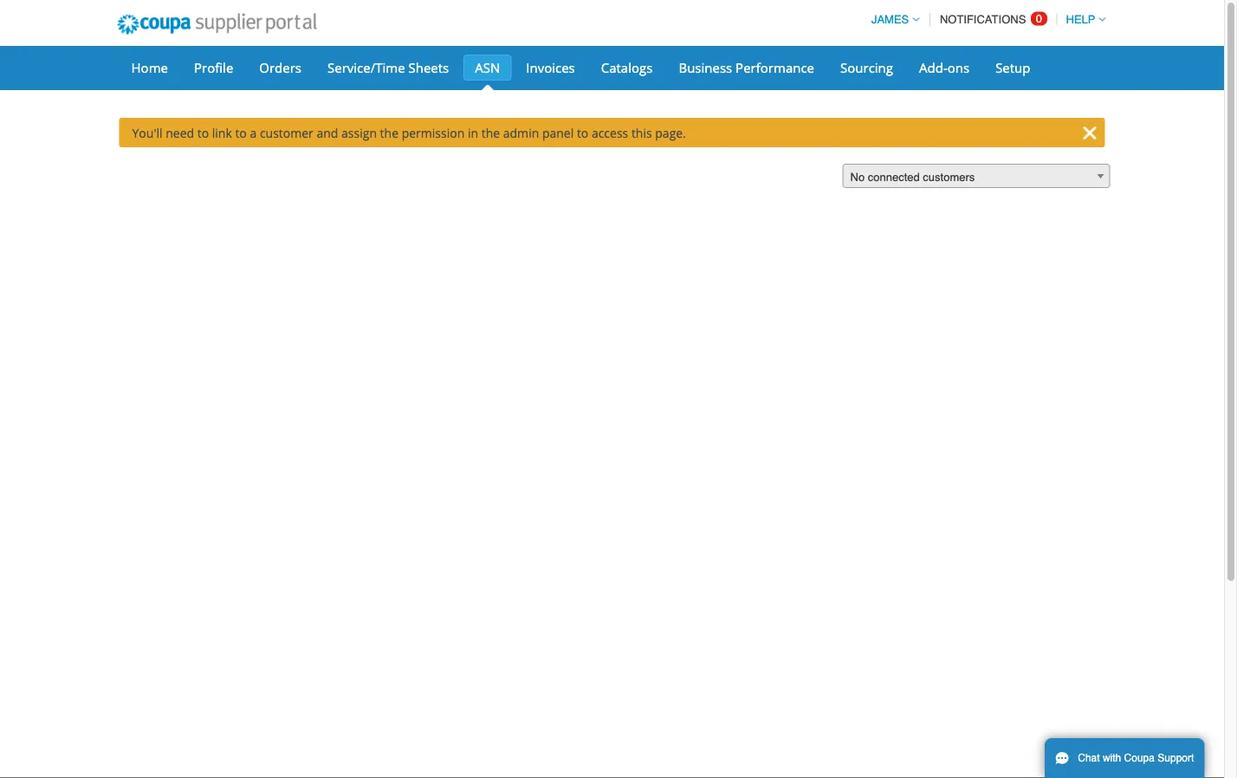 Task type: locate. For each thing, give the bounding box(es) containing it.
to
[[197, 124, 209, 141], [235, 124, 247, 141], [577, 124, 589, 141]]

3 to from the left
[[577, 124, 589, 141]]

to left 'a' at left top
[[235, 124, 247, 141]]

chat with coupa support
[[1078, 752, 1195, 764]]

invoices link
[[515, 55, 587, 81]]

in
[[468, 124, 478, 141]]

No connected customers text field
[[844, 165, 1110, 189]]

navigation
[[864, 3, 1106, 36]]

setup link
[[985, 55, 1042, 81]]

connected
[[868, 170, 920, 183]]

link
[[212, 124, 232, 141]]

ons
[[948, 59, 970, 76]]

asn
[[475, 59, 500, 76]]

this
[[632, 124, 652, 141]]

need
[[166, 124, 194, 141]]

customer
[[260, 124, 314, 141]]

admin
[[503, 124, 539, 141]]

add-ons link
[[908, 55, 981, 81]]

2 to from the left
[[235, 124, 247, 141]]

0 horizontal spatial the
[[380, 124, 399, 141]]

you'll
[[132, 124, 163, 141]]

the right assign
[[380, 124, 399, 141]]

to right panel
[[577, 124, 589, 141]]

profile
[[194, 59, 233, 76]]

1 horizontal spatial the
[[482, 124, 500, 141]]

no
[[851, 170, 865, 183]]

catalogs link
[[590, 55, 664, 81]]

profile link
[[183, 55, 245, 81]]

coupa supplier portal image
[[105, 3, 329, 46]]

coupa
[[1125, 752, 1155, 764]]

the
[[380, 124, 399, 141], [482, 124, 500, 141]]

a
[[250, 124, 257, 141]]

and
[[317, 124, 338, 141]]

orders
[[259, 59, 302, 76]]

help link
[[1059, 13, 1106, 26]]

access
[[592, 124, 629, 141]]

to left the "link"
[[197, 124, 209, 141]]

home
[[131, 59, 168, 76]]

panel
[[542, 124, 574, 141]]

permission
[[402, 124, 465, 141]]

orders link
[[248, 55, 313, 81]]

2 horizontal spatial to
[[577, 124, 589, 141]]

invoices
[[526, 59, 575, 76]]

1 horizontal spatial to
[[235, 124, 247, 141]]

0
[[1036, 12, 1043, 25]]

with
[[1103, 752, 1122, 764]]

add-ons
[[920, 59, 970, 76]]

sourcing link
[[829, 55, 905, 81]]

0 horizontal spatial to
[[197, 124, 209, 141]]

the right the "in" on the left top
[[482, 124, 500, 141]]



Task type: describe. For each thing, give the bounding box(es) containing it.
service/time
[[328, 59, 405, 76]]

help
[[1066, 13, 1096, 26]]

chat with coupa support button
[[1045, 738, 1205, 778]]

setup
[[996, 59, 1031, 76]]

2 the from the left
[[482, 124, 500, 141]]

service/time sheets link
[[316, 55, 460, 81]]

asn link
[[464, 55, 512, 81]]

notifications
[[940, 13, 1026, 26]]

you'll need to link to a customer and assign the permission in the admin panel to access this page.
[[132, 124, 686, 141]]

assign
[[342, 124, 377, 141]]

business performance link
[[668, 55, 826, 81]]

sourcing
[[841, 59, 894, 76]]

No connected customers field
[[843, 164, 1111, 189]]

business performance
[[679, 59, 815, 76]]

add-
[[920, 59, 948, 76]]

catalogs
[[601, 59, 653, 76]]

sheets
[[409, 59, 449, 76]]

business
[[679, 59, 733, 76]]

no connected customers
[[851, 170, 975, 183]]

service/time sheets
[[328, 59, 449, 76]]

performance
[[736, 59, 815, 76]]

james link
[[864, 13, 920, 26]]

home link
[[120, 55, 179, 81]]

support
[[1158, 752, 1195, 764]]

page.
[[655, 124, 686, 141]]

chat
[[1078, 752, 1100, 764]]

notifications 0
[[940, 12, 1043, 26]]

navigation containing notifications 0
[[864, 3, 1106, 36]]

1 the from the left
[[380, 124, 399, 141]]

james
[[872, 13, 909, 26]]

1 to from the left
[[197, 124, 209, 141]]

customers
[[923, 170, 975, 183]]



Task type: vqa. For each thing, say whether or not it's contained in the screenshot.
the leftmost to
yes



